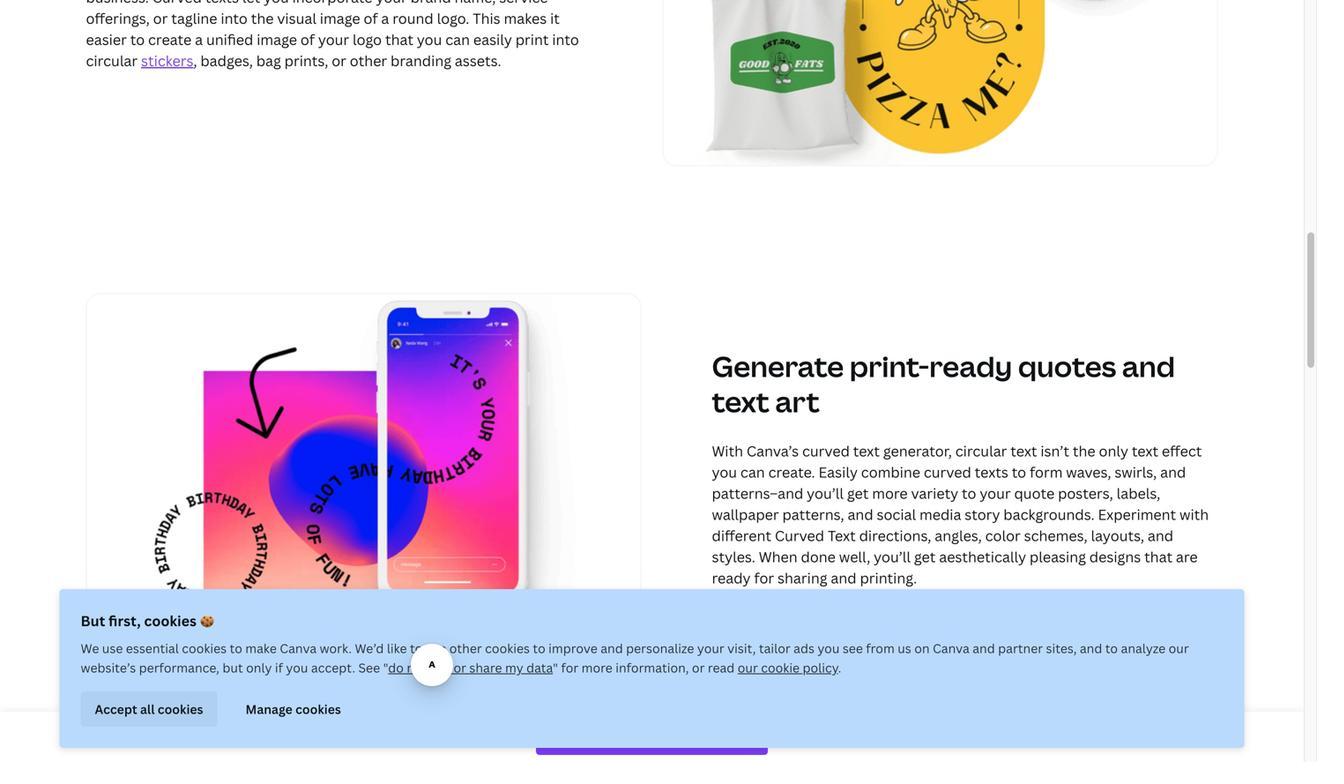 Task type: locate. For each thing, give the bounding box(es) containing it.
when
[[759, 547, 798, 566]]

1 vertical spatial only
[[246, 659, 272, 676]]

1 vertical spatial more
[[582, 659, 613, 676]]

can
[[741, 463, 765, 482]]

0 horizontal spatial curved
[[803, 441, 850, 460]]

bag
[[256, 51, 281, 70]]

our inside we use essential cookies to make canva work. we'd like to use other cookies to improve and personalize your visit, tailor ads you see from us on canva and partner sites, and to analyze our website's performance, but only if you accept. see "
[[1169, 640, 1190, 657]]

ready up 'circular'
[[930, 347, 1013, 385]]

1 " from the left
[[383, 659, 388, 676]]

1 horizontal spatial you'll
[[874, 547, 911, 566]]

to left analyze
[[1106, 640, 1119, 657]]

0 horizontal spatial "
[[383, 659, 388, 676]]

our cookie policy link
[[738, 659, 839, 676]]

more inside "with canva's curved text generator, circular text isn't the only text effect you can create. easily combine curved texts to form waves, swirls, and patterns–and you'll get more variety to your quote posters, labels, wallpaper patterns, and social media story backgrounds. experiment with different curved text directions, angles, color schemes, layouts, and styles. when done well, you'll get aesthetically pleasing designs that are ready for sharing and printing."
[[873, 484, 908, 503]]

your down texts
[[980, 484, 1011, 503]]

angles,
[[935, 526, 983, 545]]

texts
[[975, 463, 1009, 482]]

or
[[332, 51, 347, 70], [454, 659, 467, 676], [692, 659, 705, 676]]

text up swirls,
[[1133, 441, 1159, 460]]

" right see
[[383, 659, 388, 676]]

cookies down accept.
[[296, 701, 341, 717]]

your up read
[[698, 640, 725, 657]]

for down improve
[[561, 659, 579, 676]]

accept all cookies
[[95, 701, 203, 717]]

0 horizontal spatial other
[[350, 51, 387, 70]]

0 vertical spatial only
[[1100, 441, 1129, 460]]

0 horizontal spatial canva
[[280, 640, 317, 657]]

done
[[801, 547, 836, 566]]

wallpaper
[[712, 505, 779, 524]]

1 vertical spatial ready
[[712, 568, 751, 587]]

see
[[843, 640, 864, 657]]

0 horizontal spatial only
[[246, 659, 272, 676]]

0 vertical spatial our
[[1169, 640, 1190, 657]]

other up do not sell or share my data link
[[450, 640, 482, 657]]

ads
[[794, 640, 815, 657]]

" down improve
[[553, 659, 558, 676]]

manage cookies
[[246, 701, 341, 717]]

you down with
[[712, 463, 738, 482]]

and up the do not sell or share my data " for more information, or read our cookie policy .
[[601, 640, 623, 657]]

assets.
[[455, 51, 502, 70]]

curved up easily
[[803, 441, 850, 460]]

0 vertical spatial for
[[755, 568, 775, 587]]

0 horizontal spatial your
[[698, 640, 725, 657]]

create.
[[769, 463, 816, 482]]

well,
[[840, 547, 871, 566]]

0 horizontal spatial for
[[561, 659, 579, 676]]

more down combine
[[873, 484, 908, 503]]

our down visit,
[[738, 659, 758, 676]]

or left read
[[692, 659, 705, 676]]

more down improve
[[582, 659, 613, 676]]

that
[[1145, 547, 1173, 566]]

0 horizontal spatial ready
[[712, 568, 751, 587]]

0 vertical spatial you'll
[[807, 484, 844, 503]]

printing.
[[860, 568, 918, 587]]

you'll up patterns,
[[807, 484, 844, 503]]

"
[[383, 659, 388, 676], [553, 659, 558, 676]]

1 horizontal spatial your
[[980, 484, 1011, 503]]

see
[[359, 659, 380, 676]]

effect
[[1163, 441, 1203, 460]]

1 horizontal spatial use
[[426, 640, 447, 657]]

but
[[223, 659, 243, 676]]

text up with
[[712, 382, 770, 421]]

my
[[505, 659, 524, 676]]

combine
[[862, 463, 921, 482]]

read
[[708, 659, 735, 676]]

0 vertical spatial other
[[350, 51, 387, 70]]

only
[[1100, 441, 1129, 460], [246, 659, 272, 676]]

use up website's
[[102, 640, 123, 657]]

variety
[[912, 484, 959, 503]]

get down directions, in the bottom of the page
[[915, 547, 936, 566]]

1 vertical spatial get
[[915, 547, 936, 566]]

easily
[[819, 463, 858, 482]]

text up combine
[[854, 441, 880, 460]]

1 horizontal spatial "
[[553, 659, 558, 676]]

use up sell
[[426, 640, 447, 657]]

stickers , badges, bag prints, or other branding assets.
[[141, 51, 502, 70]]

to up quote
[[1012, 463, 1027, 482]]

do not sell or share my data link
[[388, 659, 553, 676]]

to up but
[[230, 640, 242, 657]]

we'd
[[355, 640, 384, 657]]

1 horizontal spatial canva
[[933, 640, 970, 657]]

you up policy
[[818, 640, 840, 657]]

2 " from the left
[[553, 659, 558, 676]]

for down when
[[755, 568, 775, 587]]

art
[[776, 382, 820, 421]]

ready down styles.
[[712, 568, 751, 587]]

0 horizontal spatial get
[[848, 484, 869, 503]]

cookies up essential
[[144, 611, 197, 630]]

you'll down directions, in the bottom of the page
[[874, 547, 911, 566]]

ready inside generate print-ready quotes and text art
[[930, 347, 1013, 385]]

or right sell
[[454, 659, 467, 676]]

story
[[965, 505, 1001, 524]]

0 vertical spatial curved
[[803, 441, 850, 460]]

,
[[193, 51, 197, 70]]

1 horizontal spatial or
[[454, 659, 467, 676]]

1 horizontal spatial for
[[755, 568, 775, 587]]

get down easily
[[848, 484, 869, 503]]

0 vertical spatial your
[[980, 484, 1011, 503]]

ready
[[930, 347, 1013, 385], [712, 568, 751, 587]]

more
[[873, 484, 908, 503], [582, 659, 613, 676]]

0 vertical spatial you
[[712, 463, 738, 482]]

we use essential cookies to make canva work. we'd like to use other cookies to improve and personalize your visit, tailor ads you see from us on canva and partner sites, and to analyze our website's performance, but only if you accept. see "
[[81, 640, 1190, 676]]

1 horizontal spatial more
[[873, 484, 908, 503]]

canva up if
[[280, 640, 317, 657]]

text
[[712, 382, 770, 421], [854, 441, 880, 460], [1011, 441, 1038, 460], [1133, 441, 1159, 460]]

and inside generate print-ready quotes and text art
[[1123, 347, 1176, 385]]

to up story
[[962, 484, 977, 503]]

analyze
[[1122, 640, 1166, 657]]

our
[[1169, 640, 1190, 657], [738, 659, 758, 676]]

and
[[1123, 347, 1176, 385], [1161, 463, 1187, 482], [848, 505, 874, 524], [1148, 526, 1174, 545], [831, 568, 857, 587], [601, 640, 623, 657], [973, 640, 996, 657], [1080, 640, 1103, 657]]

1 horizontal spatial only
[[1100, 441, 1129, 460]]

only down the make
[[246, 659, 272, 676]]

do
[[388, 659, 404, 676]]

1 canva from the left
[[280, 640, 317, 657]]

only right the
[[1100, 441, 1129, 460]]

partner
[[999, 640, 1044, 657]]

your
[[980, 484, 1011, 503], [698, 640, 725, 657]]

1 use from the left
[[102, 640, 123, 657]]

1 vertical spatial other
[[450, 640, 482, 657]]

other
[[350, 51, 387, 70], [450, 640, 482, 657]]

from
[[867, 640, 895, 657]]

and right the quotes
[[1123, 347, 1176, 385]]

and up that
[[1148, 526, 1174, 545]]

or right prints,
[[332, 51, 347, 70]]

0 horizontal spatial use
[[102, 640, 123, 657]]

1 horizontal spatial curved
[[924, 463, 972, 482]]

1 vertical spatial curved
[[924, 463, 972, 482]]

with
[[712, 441, 744, 460]]

curved up variety
[[924, 463, 972, 482]]

0 horizontal spatial our
[[738, 659, 758, 676]]

canva right the on
[[933, 640, 970, 657]]

backgrounds.
[[1004, 505, 1095, 524]]

2 use from the left
[[426, 640, 447, 657]]

0 horizontal spatial you'll
[[807, 484, 844, 503]]

1 horizontal spatial our
[[1169, 640, 1190, 657]]

you right if
[[286, 659, 308, 676]]

1 horizontal spatial ready
[[930, 347, 1013, 385]]

1 vertical spatial your
[[698, 640, 725, 657]]

you'll
[[807, 484, 844, 503], [874, 547, 911, 566]]

1 vertical spatial you
[[818, 640, 840, 657]]

prints,
[[285, 51, 328, 70]]

0 vertical spatial ready
[[930, 347, 1013, 385]]

0 vertical spatial get
[[848, 484, 869, 503]]

2 vertical spatial you
[[286, 659, 308, 676]]

our right analyze
[[1169, 640, 1190, 657]]

use
[[102, 640, 123, 657], [426, 640, 447, 657]]

accept all cookies button
[[81, 692, 217, 727]]

swirls,
[[1115, 463, 1158, 482]]

1 vertical spatial for
[[561, 659, 579, 676]]

0 vertical spatial more
[[873, 484, 908, 503]]

website's
[[81, 659, 136, 676]]

other left 'branding'
[[350, 51, 387, 70]]

cookie
[[761, 659, 800, 676]]

2 horizontal spatial or
[[692, 659, 705, 676]]

1 horizontal spatial you
[[712, 463, 738, 482]]

print-
[[850, 347, 930, 385]]

you
[[712, 463, 738, 482], [818, 640, 840, 657], [286, 659, 308, 676]]

canva's
[[747, 441, 799, 460]]

we
[[81, 640, 99, 657]]

but
[[81, 611, 105, 630]]

0 horizontal spatial you
[[286, 659, 308, 676]]

for
[[755, 568, 775, 587], [561, 659, 579, 676]]

1 horizontal spatial other
[[450, 640, 482, 657]]

aesthetically
[[940, 547, 1027, 566]]

experiment
[[1099, 505, 1177, 524]]



Task type: vqa. For each thing, say whether or not it's contained in the screenshot.
the performance,
yes



Task type: describe. For each thing, give the bounding box(es) containing it.
stickers link
[[141, 51, 193, 70]]

branding
[[391, 51, 452, 70]]

all
[[140, 701, 155, 717]]

performance,
[[139, 659, 220, 676]]

.
[[839, 659, 842, 676]]

are
[[1177, 547, 1199, 566]]

waves,
[[1067, 463, 1112, 482]]

other inside we use essential cookies to make canva work. we'd like to use other cookies to improve and personalize your visit, tailor ads you see from us on canva and partner sites, and to analyze our website's performance, but only if you accept. see "
[[450, 640, 482, 657]]

feature 3-curved-text image
[[86, 293, 642, 644]]

work.
[[320, 640, 352, 657]]

policy
[[803, 659, 839, 676]]

cookies up my
[[485, 640, 530, 657]]

and down well, at the bottom
[[831, 568, 857, 587]]

media
[[920, 505, 962, 524]]

circular
[[956, 441, 1008, 460]]

to up data
[[533, 640, 546, 657]]

generator,
[[884, 441, 953, 460]]

accept.
[[311, 659, 356, 676]]

🍪
[[200, 611, 214, 630]]

2 horizontal spatial you
[[818, 640, 840, 657]]

your inside we use essential cookies to make canva work. we'd like to use other cookies to improve and personalize your visit, tailor ads you see from us on canva and partner sites, and to analyze our website's performance, but only if you accept. see "
[[698, 640, 725, 657]]

sell
[[430, 659, 451, 676]]

first,
[[109, 611, 141, 630]]

but first, cookies 🍪
[[81, 611, 214, 630]]

stickers
[[141, 51, 193, 70]]

visit,
[[728, 640, 756, 657]]

us
[[898, 640, 912, 657]]

personalize
[[626, 640, 695, 657]]

ready inside "with canva's curved text generator, circular text isn't the only text effect you can create. easily combine curved texts to form waves, swirls, and patterns–and you'll get more variety to your quote posters, labels, wallpaper patterns, and social media story backgrounds. experiment with different curved text directions, angles, color schemes, layouts, and styles. when done well, you'll get aesthetically pleasing designs that are ready for sharing and printing."
[[712, 568, 751, 587]]

0 horizontal spatial more
[[582, 659, 613, 676]]

and up text
[[848, 505, 874, 524]]

cookies right all
[[158, 701, 203, 717]]

and down effect at the right
[[1161, 463, 1187, 482]]

generate print-ready quotes and text art
[[712, 347, 1176, 421]]

the
[[1073, 441, 1096, 460]]

to right the "like"
[[410, 640, 423, 657]]

manage cookies button
[[232, 692, 355, 727]]

information,
[[616, 659, 689, 676]]

1 horizontal spatial get
[[915, 547, 936, 566]]

your inside "with canva's curved text generator, circular text isn't the only text effect you can create. easily combine curved texts to form waves, swirls, and patterns–and you'll get more variety to your quote posters, labels, wallpaper patterns, and social media story backgrounds. experiment with different curved text directions, angles, color schemes, layouts, and styles. when done well, you'll get aesthetically pleasing designs that are ready for sharing and printing."
[[980, 484, 1011, 503]]

tailor
[[759, 640, 791, 657]]

social
[[877, 505, 917, 524]]

1 vertical spatial our
[[738, 659, 758, 676]]

color
[[986, 526, 1021, 545]]

curved
[[775, 526, 825, 545]]

cookies down 🍪
[[182, 640, 227, 657]]

sites,
[[1047, 640, 1077, 657]]

manage
[[246, 701, 293, 717]]

text
[[828, 526, 856, 545]]

2 canva from the left
[[933, 640, 970, 657]]

isn't
[[1041, 441, 1070, 460]]

accept
[[95, 701, 137, 717]]

improve
[[549, 640, 598, 657]]

make
[[245, 640, 277, 657]]

and right "sites,"
[[1080, 640, 1103, 657]]

for inside "with canva's curved text generator, circular text isn't the only text effect you can create. easily combine curved texts to form waves, swirls, and patterns–and you'll get more variety to your quote posters, labels, wallpaper patterns, and social media story backgrounds. experiment with different curved text directions, angles, color schemes, layouts, and styles. when done well, you'll get aesthetically pleasing designs that are ready for sharing and printing."
[[755, 568, 775, 587]]

only inside "with canva's curved text generator, circular text isn't the only text effect you can create. easily combine curved texts to form waves, swirls, and patterns–and you'll get more variety to your quote posters, labels, wallpaper patterns, and social media story backgrounds. experiment with different curved text directions, angles, color schemes, layouts, and styles. when done well, you'll get aesthetically pleasing designs that are ready for sharing and printing."
[[1100, 441, 1129, 460]]

patterns,
[[783, 505, 845, 524]]

data
[[527, 659, 553, 676]]

and left the "partner"
[[973, 640, 996, 657]]

like
[[387, 640, 407, 657]]

quotes
[[1019, 347, 1117, 385]]

layouts,
[[1092, 526, 1145, 545]]

do not sell or share my data " for more information, or read our cookie policy .
[[388, 659, 842, 676]]

not
[[407, 659, 427, 676]]

quote
[[1015, 484, 1055, 503]]

with
[[1180, 505, 1210, 524]]

designs
[[1090, 547, 1142, 566]]

with canva's curved text generator, circular text isn't the only text effect you can create. easily combine curved texts to form waves, swirls, and patterns–and you'll get more variety to your quote posters, labels, wallpaper patterns, and social media story backgrounds. experiment with different curved text directions, angles, color schemes, layouts, and styles. when done well, you'll get aesthetically pleasing designs that are ready for sharing and printing.
[[712, 441, 1210, 587]]

only inside we use essential cookies to make canva work. we'd like to use other cookies to improve and personalize your visit, tailor ads you see from us on canva and partner sites, and to analyze our website's performance, but only if you accept. see "
[[246, 659, 272, 676]]

text up 'form'
[[1011, 441, 1038, 460]]

" inside we use essential cookies to make canva work. we'd like to use other cookies to improve and personalize your visit, tailor ads you see from us on canva and partner sites, and to analyze our website's performance, but only if you accept. see "
[[383, 659, 388, 676]]

share
[[470, 659, 502, 676]]

pleasing
[[1030, 547, 1087, 566]]

you inside "with canva's curved text generator, circular text isn't the only text effect you can create. easily combine curved texts to form waves, swirls, and patterns–and you'll get more variety to your quote posters, labels, wallpaper patterns, and social media story backgrounds. experiment with different curved text directions, angles, color schemes, layouts, and styles. when done well, you'll get aesthetically pleasing designs that are ready for sharing and printing."
[[712, 463, 738, 482]]

if
[[275, 659, 283, 676]]

directions,
[[860, 526, 932, 545]]

badges,
[[201, 51, 253, 70]]

styles.
[[712, 547, 756, 566]]

0 horizontal spatial or
[[332, 51, 347, 70]]

text inside generate print-ready quotes and text art
[[712, 382, 770, 421]]

essential
[[126, 640, 179, 657]]

schemes,
[[1025, 526, 1088, 545]]

generate
[[712, 347, 844, 385]]

patterns–and
[[712, 484, 804, 503]]

sharing
[[778, 568, 828, 587]]

on
[[915, 640, 930, 657]]

posters,
[[1059, 484, 1114, 503]]

labels,
[[1117, 484, 1161, 503]]

1 vertical spatial you'll
[[874, 547, 911, 566]]



